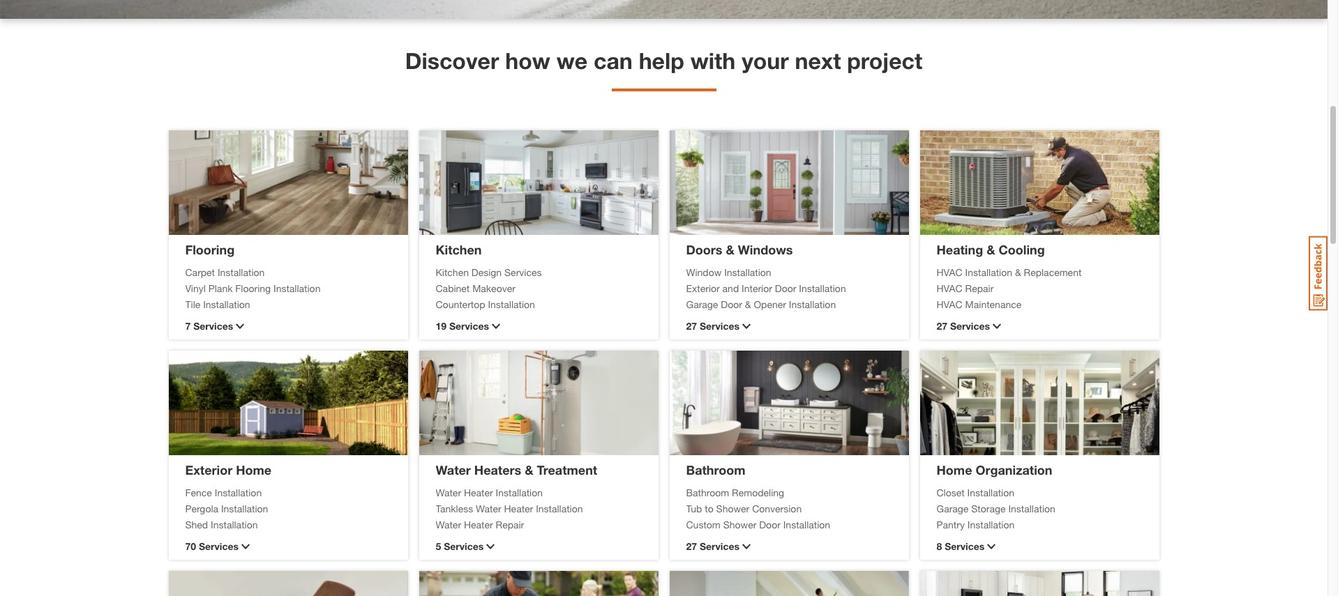 Task type: vqa. For each thing, say whether or not it's contained in the screenshot.


Task type: locate. For each thing, give the bounding box(es) containing it.
kitchen for kitchen design services cabinet makeover countertop installation
[[436, 266, 469, 278]]

garage up pantry
[[937, 503, 969, 515]]

7 services button
[[185, 319, 391, 334]]

3 hvac from the top
[[937, 298, 963, 310]]

1 vertical spatial flooring
[[235, 282, 271, 294]]

bathroom remodeling link
[[687, 486, 892, 500]]

heating & cooling link
[[937, 242, 1046, 257]]

flooring
[[185, 242, 235, 257], [235, 282, 271, 294]]

27 services down custom
[[687, 541, 740, 553]]

shower right custom
[[724, 519, 757, 531]]

hvac maintenance link
[[937, 297, 1143, 312]]

home
[[236, 462, 272, 478], [937, 462, 973, 478]]

1 horizontal spatial home
[[937, 462, 973, 478]]

27 services button down the custom shower door installation link
[[687, 540, 892, 554]]

8
[[937, 541, 943, 553]]

garage inside window installation exterior and interior door installation garage door & opener installation
[[687, 298, 719, 310]]

& down cooling
[[1016, 266, 1022, 278]]

8 services button
[[937, 540, 1143, 554]]

home up closet
[[937, 462, 973, 478]]

exterior inside window installation exterior and interior door installation garage door & opener installation
[[687, 282, 720, 294]]

1 horizontal spatial garage
[[937, 503, 969, 515]]

discover how we can help with your next project
[[405, 47, 923, 74]]

services
[[505, 266, 542, 278], [193, 320, 233, 332], [450, 320, 489, 332], [700, 320, 740, 332], [951, 320, 991, 332], [199, 541, 239, 553], [444, 541, 484, 553], [700, 541, 740, 553], [945, 541, 985, 553]]

window
[[687, 266, 722, 278]]

fence
[[185, 487, 212, 499]]

door for bathroom
[[760, 519, 781, 531]]

storage
[[972, 503, 1006, 515]]

hvac installation & replacement hvac repair hvac maintenance
[[937, 266, 1082, 310]]

1 vertical spatial door
[[721, 298, 743, 310]]

door down and
[[721, 298, 743, 310]]

0 horizontal spatial garage
[[687, 298, 719, 310]]

tub
[[687, 503, 702, 515]]

&
[[726, 242, 735, 257], [987, 242, 996, 257], [1016, 266, 1022, 278], [745, 298, 752, 310], [525, 462, 534, 478]]

19 services
[[436, 320, 489, 332]]

flooring up "carpet"
[[185, 242, 235, 257]]

cabinet makeover link
[[436, 281, 642, 296]]

hvac installation & replacement link
[[937, 265, 1143, 280]]

1 kitchen from the top
[[436, 242, 482, 257]]

closet installation link
[[937, 486, 1143, 500]]

2 vertical spatial heater
[[464, 519, 493, 531]]

garage down window
[[687, 298, 719, 310]]

0 vertical spatial door
[[775, 282, 797, 294]]

heating
[[937, 242, 984, 257]]

27 for doors
[[687, 320, 697, 332]]

tub to shower conversion link
[[687, 502, 892, 516]]

bathroom inside bathroom remodeling tub to shower conversion custom shower door installation
[[687, 487, 730, 499]]

services for water heaters & treatment
[[444, 541, 484, 553]]

0 vertical spatial flooring
[[185, 242, 235, 257]]

services inside 'button'
[[450, 320, 489, 332]]

installation inside hvac installation & replacement hvac repair hvac maintenance
[[966, 266, 1013, 278]]

kitchen inside kitchen design services cabinet makeover countertop installation
[[436, 266, 469, 278]]

garage inside closet installation garage storage installation pantry installation
[[937, 503, 969, 515]]

1 horizontal spatial flooring
[[235, 282, 271, 294]]

services inside kitchen design services cabinet makeover countertop installation
[[505, 266, 542, 278]]

door
[[775, 282, 797, 294], [721, 298, 743, 310], [760, 519, 781, 531]]

services down countertop
[[450, 320, 489, 332]]

replacement
[[1024, 266, 1082, 278]]

window installation link
[[687, 265, 892, 280]]

with
[[691, 47, 736, 74]]

0 horizontal spatial home
[[236, 462, 272, 478]]

services inside button
[[444, 541, 484, 553]]

door down conversion
[[760, 519, 781, 531]]

cooling
[[999, 242, 1046, 257]]

27 services button
[[687, 319, 892, 334], [937, 319, 1143, 334], [687, 540, 892, 554]]

design
[[472, 266, 502, 278]]

1 vertical spatial shower
[[724, 519, 757, 531]]

vinyl
[[185, 282, 206, 294]]

carpet installation vinyl plank flooring installation tile installation
[[185, 266, 321, 310]]

27 services
[[687, 320, 740, 332], [937, 320, 991, 332], [687, 541, 740, 553]]

70 services
[[185, 541, 239, 553]]

we
[[557, 47, 588, 74]]

0 vertical spatial garage
[[687, 298, 719, 310]]

heater down tankless
[[464, 519, 493, 531]]

0 vertical spatial hvac
[[937, 266, 963, 278]]

27 services for heating
[[937, 320, 991, 332]]

7 services
[[185, 320, 233, 332]]

services for bathroom
[[700, 541, 740, 553]]

carpet installation link
[[185, 265, 391, 280]]

garage storage installation link
[[937, 502, 1143, 516]]

remodeling
[[732, 487, 785, 499]]

discover
[[405, 47, 499, 74]]

flooring right 'plank'
[[235, 282, 271, 294]]

can
[[594, 47, 633, 74]]

1 bathroom from the top
[[687, 462, 746, 478]]

interior
[[742, 282, 773, 294]]

closet installation garage storage installation pantry installation
[[937, 487, 1056, 531]]

door inside bathroom remodeling tub to shower conversion custom shower door installation
[[760, 519, 781, 531]]

2 home from the left
[[937, 462, 973, 478]]

0 horizontal spatial flooring
[[185, 242, 235, 257]]

0 vertical spatial bathroom
[[687, 462, 746, 478]]

kitchen for kitchen
[[436, 242, 482, 257]]

& left cooling
[[987, 242, 996, 257]]

0 vertical spatial exterior
[[687, 282, 720, 294]]

hvac
[[937, 266, 963, 278], [937, 282, 963, 294], [937, 298, 963, 310]]

27 services button down hvac maintenance link
[[937, 319, 1143, 334]]

shed
[[185, 519, 208, 531]]

kitchen up design
[[436, 242, 482, 257]]

kitchen up cabinet
[[436, 266, 469, 278]]

2 vertical spatial door
[[760, 519, 781, 531]]

& down interior
[[745, 298, 752, 310]]

installation
[[218, 266, 265, 278], [725, 266, 772, 278], [966, 266, 1013, 278], [274, 282, 321, 294], [799, 282, 847, 294], [203, 298, 250, 310], [488, 298, 535, 310], [789, 298, 836, 310], [215, 487, 262, 499], [496, 487, 543, 499], [968, 487, 1015, 499], [221, 503, 268, 515], [536, 503, 583, 515], [1009, 503, 1056, 515], [211, 519, 258, 531], [784, 519, 831, 531], [968, 519, 1015, 531]]

water heater installation link
[[436, 486, 642, 500]]

5 services
[[436, 541, 484, 553]]

exterior up fence
[[185, 462, 233, 478]]

heater up tankless
[[464, 487, 493, 499]]

to
[[705, 503, 714, 515]]

exterior home link
[[185, 462, 272, 478]]

27 services down maintenance
[[937, 320, 991, 332]]

services inside "button"
[[945, 541, 985, 553]]

1 horizontal spatial repair
[[966, 282, 994, 294]]

repair
[[966, 282, 994, 294], [496, 519, 524, 531]]

water
[[436, 462, 471, 478], [436, 487, 461, 499], [476, 503, 502, 515], [436, 519, 461, 531]]

services down custom
[[700, 541, 740, 553]]

27 services down and
[[687, 320, 740, 332]]

kitchen
[[436, 242, 482, 257], [436, 266, 469, 278]]

1 vertical spatial garage
[[937, 503, 969, 515]]

services right 7 at the left bottom of the page
[[193, 320, 233, 332]]

door up garage door & opener installation link
[[775, 282, 797, 294]]

pergola
[[185, 503, 219, 515]]

home organization
[[937, 462, 1053, 478]]

repair up maintenance
[[966, 282, 994, 294]]

water heater repair link
[[436, 518, 642, 532]]

& right doors
[[726, 242, 735, 257]]

door for doors & windows
[[721, 298, 743, 310]]

27 services button down garage door & opener installation link
[[687, 319, 892, 334]]

repair down the tankless water heater installation link
[[496, 519, 524, 531]]

1 horizontal spatial exterior
[[687, 282, 720, 294]]

heater
[[464, 487, 493, 499], [504, 503, 533, 515], [464, 519, 493, 531]]

2 hvac from the top
[[937, 282, 963, 294]]

garage
[[687, 298, 719, 310], [937, 503, 969, 515]]

services right 5
[[444, 541, 484, 553]]

2 vertical spatial hvac
[[937, 298, 963, 310]]

services down maintenance
[[951, 320, 991, 332]]

0 horizontal spatial repair
[[496, 519, 524, 531]]

1 vertical spatial hvac
[[937, 282, 963, 294]]

pantry installation link
[[937, 518, 1143, 532]]

exterior down window
[[687, 282, 720, 294]]

8 services
[[937, 541, 985, 553]]

2 bathroom from the top
[[687, 487, 730, 499]]

2 kitchen from the top
[[436, 266, 469, 278]]

vinyl plank flooring installation link
[[185, 281, 391, 296]]

heater up water heater repair link
[[504, 503, 533, 515]]

kitchen design services link
[[436, 265, 642, 280]]

tankless
[[436, 503, 473, 515]]

0 vertical spatial heater
[[464, 487, 493, 499]]

makeover
[[473, 282, 516, 294]]

services right "70"
[[199, 541, 239, 553]]

services right 8
[[945, 541, 985, 553]]

0 vertical spatial repair
[[966, 282, 994, 294]]

water heaters & treatment link
[[436, 462, 598, 478]]

maintenance
[[966, 298, 1022, 310]]

1 vertical spatial bathroom
[[687, 487, 730, 499]]

shower right to
[[717, 503, 750, 515]]

exterior
[[687, 282, 720, 294], [185, 462, 233, 478]]

services up cabinet makeover link
[[505, 266, 542, 278]]

countertop installation link
[[436, 297, 642, 312]]

home up the fence installation link
[[236, 462, 272, 478]]

0 vertical spatial kitchen
[[436, 242, 482, 257]]

& inside window installation exterior and interior door installation garage door & opener installation
[[745, 298, 752, 310]]

27
[[687, 320, 697, 332], [937, 320, 948, 332], [687, 541, 697, 553]]

1 vertical spatial kitchen
[[436, 266, 469, 278]]

1 home from the left
[[236, 462, 272, 478]]

services down and
[[700, 320, 740, 332]]

1 vertical spatial repair
[[496, 519, 524, 531]]

0 horizontal spatial exterior
[[185, 462, 233, 478]]



Task type: describe. For each thing, give the bounding box(es) containing it.
help
[[639, 47, 685, 74]]

your
[[742, 47, 789, 74]]

& up the water heater installation link
[[525, 462, 534, 478]]

feedback link image
[[1310, 236, 1328, 311]]

custom
[[687, 519, 721, 531]]

19 services button
[[436, 319, 642, 334]]

closet
[[937, 487, 965, 499]]

conversion
[[753, 503, 802, 515]]

services for heating & cooling
[[951, 320, 991, 332]]

tile
[[185, 298, 201, 310]]

how
[[506, 47, 551, 74]]

services for flooring
[[193, 320, 233, 332]]

services for kitchen
[[450, 320, 489, 332]]

exterior and interior door installation link
[[687, 281, 892, 296]]

services for doors & windows
[[700, 320, 740, 332]]

heaters
[[475, 462, 522, 478]]

services for exterior home
[[199, 541, 239, 553]]

5
[[436, 541, 441, 553]]

custom shower door installation link
[[687, 518, 892, 532]]

doors & windows
[[687, 242, 793, 257]]

doors
[[687, 242, 723, 257]]

1 vertical spatial exterior
[[185, 462, 233, 478]]

flooring inside carpet installation vinyl plank flooring installation tile installation
[[235, 282, 271, 294]]

countertop
[[436, 298, 486, 310]]

tankless water heater installation link
[[436, 502, 642, 516]]

7
[[185, 320, 191, 332]]

27 services for doors
[[687, 320, 740, 332]]

27 services button for cooling
[[937, 319, 1143, 334]]

treatment
[[537, 462, 598, 478]]

carpet
[[185, 266, 215, 278]]

heating & cooling
[[937, 242, 1046, 257]]

exterior home
[[185, 462, 272, 478]]

27 services button for windows
[[687, 319, 892, 334]]

fence installation link
[[185, 486, 391, 500]]

0 vertical spatial shower
[[717, 503, 750, 515]]

bathroom link
[[687, 462, 746, 478]]

garage door & opener installation link
[[687, 297, 892, 312]]

tile installation link
[[185, 297, 391, 312]]

bathroom for bathroom remodeling tub to shower conversion custom shower door installation
[[687, 487, 730, 499]]

cabinet
[[436, 282, 470, 294]]

27 for heating
[[937, 320, 948, 332]]

windows
[[738, 242, 793, 257]]

70
[[185, 541, 196, 553]]

kitchen design services cabinet makeover countertop installation
[[436, 266, 542, 310]]

water heater installation tankless water heater installation water heater repair
[[436, 487, 583, 531]]

doors & windows link
[[687, 242, 793, 257]]

fence installation pergola installation shed installation
[[185, 487, 268, 531]]

bathroom remodeling tub to shower conversion custom shower door installation
[[687, 487, 831, 531]]

window installation exterior and interior door installation garage door & opener installation
[[687, 266, 847, 310]]

next
[[796, 47, 841, 74]]

project
[[848, 47, 923, 74]]

services for home organization
[[945, 541, 985, 553]]

pergola installation link
[[185, 502, 391, 516]]

kitchen link
[[436, 242, 482, 257]]

19
[[436, 320, 447, 332]]

installation inside bathroom remodeling tub to shower conversion custom shower door installation
[[784, 519, 831, 531]]

repair inside hvac installation & replacement hvac repair hvac maintenance
[[966, 282, 994, 294]]

shed installation link
[[185, 518, 391, 532]]

installation inside kitchen design services cabinet makeover countertop installation
[[488, 298, 535, 310]]

& inside hvac installation & replacement hvac repair hvac maintenance
[[1016, 266, 1022, 278]]

opener
[[754, 298, 787, 310]]

flooring link
[[185, 242, 235, 257]]

and
[[723, 282, 739, 294]]

70 services button
[[185, 540, 391, 554]]

home organization link
[[937, 462, 1053, 478]]

plank
[[209, 282, 233, 294]]

1 hvac from the top
[[937, 266, 963, 278]]

water heaters & treatment
[[436, 462, 598, 478]]

pantry
[[937, 519, 965, 531]]

organization
[[976, 462, 1053, 478]]

hvac repair link
[[937, 281, 1143, 296]]

5 services button
[[436, 540, 642, 554]]

bathroom for bathroom
[[687, 462, 746, 478]]

repair inside water heater installation tankless water heater installation water heater repair
[[496, 519, 524, 531]]

1 vertical spatial heater
[[504, 503, 533, 515]]



